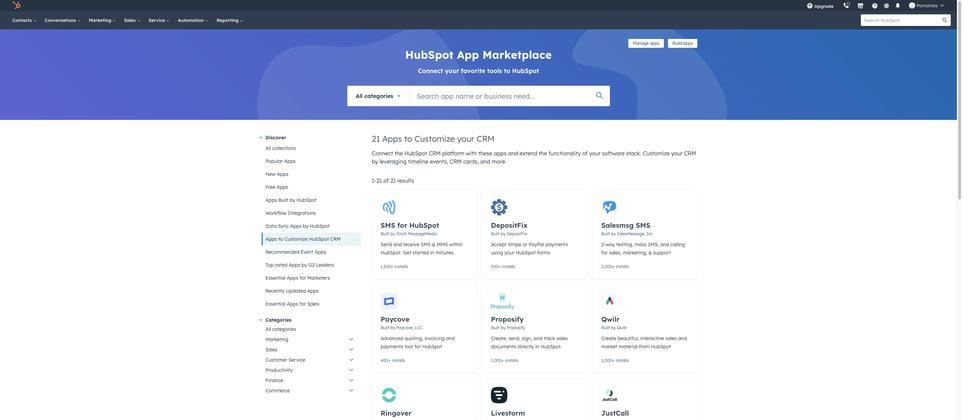 Task type: vqa. For each thing, say whether or not it's contained in the screenshot.
the installs
yes



Task type: locate. For each thing, give the bounding box(es) containing it.
0 vertical spatial 2,000 + installs
[[602, 264, 629, 270]]

built up 'create,'
[[491, 326, 500, 331]]

and inside 'create beautiful, interactive sales and market material from hubspot'
[[678, 336, 687, 342]]

1 the from the left
[[395, 150, 403, 157]]

payments
[[546, 242, 568, 248], [381, 344, 403, 350]]

messagemedia
[[408, 232, 437, 237]]

hubspot.
[[381, 250, 402, 256], [541, 344, 562, 350]]

0 horizontal spatial all categories
[[266, 327, 296, 333]]

and left "extend" at the top
[[508, 150, 518, 157]]

21
[[372, 134, 380, 144], [377, 178, 382, 184], [391, 178, 396, 184]]

sms
[[381, 221, 396, 230], [636, 221, 651, 230], [421, 242, 431, 248]]

for up the sinch
[[398, 221, 408, 230]]

for right the tool
[[415, 344, 421, 350]]

1 2,000 + installs from the top
[[602, 264, 629, 270]]

workflow
[[266, 210, 287, 217]]

hubspot app marketplace
[[406, 48, 552, 62]]

1 horizontal spatial payments
[[546, 242, 568, 248]]

1 vertical spatial &
[[649, 250, 652, 256]]

0 horizontal spatial sales
[[557, 336, 568, 342]]

forms
[[537, 250, 551, 256]]

0 vertical spatial customize
[[415, 134, 455, 144]]

1 horizontal spatial categories
[[365, 93, 394, 99]]

accept
[[491, 242, 507, 248]]

installs for sms
[[395, 264, 408, 270]]

0 horizontal spatial sms
[[381, 221, 396, 230]]

sales down recently updated apps link
[[308, 301, 319, 308]]

platform
[[443, 150, 465, 157]]

0 vertical spatial hubspot.
[[381, 250, 402, 256]]

payments down advanced
[[381, 344, 403, 350]]

2 horizontal spatial apps
[[684, 41, 693, 46]]

1 vertical spatial all
[[266, 145, 271, 152]]

hubspot image
[[12, 1, 21, 10]]

by inside connect the hubspot crm platform with these apps and extend the functionality of your software stack. customize your crm by leveraging timeline events, crm cards, and more.
[[372, 158, 378, 165]]

1 vertical spatial in
[[536, 344, 540, 350]]

of right functionality
[[583, 150, 588, 157]]

1 vertical spatial marketing link
[[262, 335, 361, 345]]

+ down send
[[391, 264, 394, 270]]

2,000 + installs down the market
[[602, 359, 629, 364]]

0 horizontal spatial categories
[[272, 327, 296, 333]]

0 vertical spatial essential
[[266, 275, 286, 282]]

timeline
[[408, 158, 429, 165]]

2,000 down sales,
[[602, 264, 613, 270]]

hubspot link
[[8, 1, 26, 10]]

payments inside advanced quoting, invoicing and payments tool for hubspot
[[381, 344, 403, 350]]

1 horizontal spatial connect
[[418, 67, 443, 75]]

2,000 + installs for sms
[[602, 264, 629, 270]]

help image
[[872, 3, 879, 9]]

apps down collections
[[284, 158, 296, 165]]

& down sms,
[[649, 250, 652, 256]]

service left automation
[[149, 17, 166, 23]]

+ down using
[[499, 264, 501, 270]]

invoicing
[[425, 336, 445, 342]]

built for paycove
[[381, 326, 390, 331]]

apps right free
[[277, 184, 288, 191]]

installs right 1,000
[[505, 359, 519, 364]]

popular apps link
[[262, 155, 361, 168]]

in right started
[[430, 250, 434, 256]]

apps down recently updated apps
[[287, 301, 298, 308]]

apps right sync
[[290, 223, 302, 230]]

customize
[[415, 134, 455, 144], [643, 150, 670, 157], [284, 236, 308, 243]]

+ down advanced
[[389, 359, 391, 364]]

1 vertical spatial categories
[[272, 327, 296, 333]]

for inside advanced quoting, invoicing and payments tool for hubspot
[[415, 344, 421, 350]]

1 vertical spatial 2,000
[[602, 359, 613, 364]]

1 horizontal spatial &
[[649, 250, 652, 256]]

2 vertical spatial to
[[278, 236, 283, 243]]

+ down documents
[[502, 359, 504, 364]]

built inside proposify built by proposify
[[491, 326, 500, 331]]

built inside paycove built by paycove, llc.
[[381, 326, 390, 331]]

conversations link
[[41, 11, 85, 29]]

by down 'salesmsg'
[[612, 232, 616, 237]]

2 horizontal spatial customize
[[643, 150, 670, 157]]

installs for depositfix
[[502, 264, 516, 270]]

by up 'create,'
[[501, 326, 506, 331]]

2-way texting, mass sms, and calling for sales, marketing, & support
[[602, 242, 685, 256]]

sms inside salesmsg sms built by salesmessage, inc
[[636, 221, 651, 230]]

automation
[[178, 17, 205, 23]]

create,
[[491, 336, 508, 342]]

and up support
[[661, 242, 669, 248]]

apps built by hubspot
[[266, 197, 317, 204]]

2 horizontal spatial to
[[504, 67, 511, 75]]

depositfix built by depositfix
[[491, 221, 528, 237]]

paycove built by paycove, llc.
[[381, 315, 423, 331]]

paycove,
[[397, 326, 414, 331]]

1 vertical spatial 2,000 + installs
[[602, 359, 629, 364]]

and inside create, send, sign, and track sales documents directly in hubspot.
[[534, 336, 543, 342]]

1 2,000 from the top
[[602, 264, 613, 270]]

and inside send and receive sms & mms within hubspot. get started in minutes.
[[394, 242, 402, 248]]

2 2,000 from the top
[[602, 359, 613, 364]]

0 vertical spatial all
[[356, 93, 363, 99]]

the up leveraging
[[395, 150, 403, 157]]

2 horizontal spatial sales
[[308, 301, 319, 308]]

built for apps
[[278, 197, 289, 204]]

inc
[[647, 232, 653, 237]]

and right send
[[394, 242, 402, 248]]

0 vertical spatial all categories
[[356, 93, 394, 99]]

0 vertical spatial to
[[504, 67, 511, 75]]

essential up recently
[[266, 275, 286, 282]]

qwilr up create
[[602, 315, 620, 324]]

manage
[[633, 41, 649, 46]]

apps right build
[[684, 41, 693, 46]]

built inside 'depositfix built by depositfix'
[[491, 232, 500, 237]]

installs down sales,
[[616, 264, 629, 270]]

build apps
[[673, 41, 693, 46]]

app
[[457, 48, 479, 62]]

0 vertical spatial sales link
[[120, 11, 145, 29]]

1 horizontal spatial of
[[583, 150, 588, 157]]

0 vertical spatial in
[[430, 250, 434, 256]]

payments for paycove
[[381, 344, 403, 350]]

0 horizontal spatial of
[[384, 178, 389, 184]]

by up accept
[[501, 232, 506, 237]]

top-rated apps by g2 leaders
[[266, 262, 334, 269]]

0 horizontal spatial service
[[149, 17, 166, 23]]

1 horizontal spatial to
[[405, 134, 413, 144]]

0 horizontal spatial in
[[430, 250, 434, 256]]

1 horizontal spatial in
[[536, 344, 540, 350]]

0 horizontal spatial payments
[[381, 344, 403, 350]]

customize right the stack. at the top right
[[643, 150, 670, 157]]

contacts link
[[8, 11, 41, 29]]

service
[[149, 17, 166, 23], [289, 358, 305, 364]]

0 vertical spatial payments
[[546, 242, 568, 248]]

essential for essential apps for sales
[[266, 301, 286, 308]]

leaders
[[316, 262, 334, 269]]

for down top-rated apps by g2 leaders
[[300, 275, 306, 282]]

all for discover
[[266, 145, 271, 152]]

1 horizontal spatial sales link
[[262, 345, 361, 355]]

for inside 2-way texting, mass sms, and calling for sales, marketing, & support
[[602, 250, 608, 256]]

justcall
[[602, 410, 629, 418]]

hubspot
[[406, 48, 454, 62], [513, 67, 539, 75], [405, 150, 427, 157], [297, 197, 317, 204], [410, 221, 439, 230], [310, 223, 330, 230], [309, 236, 329, 243], [516, 250, 536, 256], [423, 344, 442, 350], [651, 344, 671, 350]]

1 vertical spatial customize
[[643, 150, 670, 157]]

1 vertical spatial of
[[384, 178, 389, 184]]

by inside sms for hubspot built by sinch messagemedia
[[391, 232, 395, 237]]

in right directly
[[536, 344, 540, 350]]

2 essential from the top
[[266, 301, 286, 308]]

essential down recently
[[266, 301, 286, 308]]

directly
[[518, 344, 534, 350]]

0 vertical spatial 2,000
[[602, 264, 613, 270]]

categories inside popup button
[[365, 93, 394, 99]]

Search app name or business need... search field
[[410, 86, 610, 106]]

payments up forms
[[546, 242, 568, 248]]

1 horizontal spatial apps
[[650, 41, 660, 46]]

sinch
[[397, 232, 407, 237]]

for inside sms for hubspot built by sinch messagemedia
[[398, 221, 408, 230]]

your inside accept stripe or paypal payments using your hubspot forms
[[505, 250, 515, 256]]

0 vertical spatial marketing
[[89, 17, 113, 23]]

all categories
[[356, 93, 394, 99], [266, 327, 296, 333]]

built up 2-
[[602, 232, 610, 237]]

installs down get
[[395, 264, 408, 270]]

marketplaces image
[[858, 3, 864, 9]]

for down updated
[[300, 301, 306, 308]]

0 vertical spatial categories
[[365, 93, 394, 99]]

by
[[372, 158, 378, 165], [290, 197, 295, 204], [303, 223, 309, 230], [391, 232, 395, 237], [501, 232, 506, 237], [612, 232, 616, 237], [302, 262, 307, 269], [501, 326, 506, 331], [391, 326, 395, 331], [612, 326, 616, 331]]

2 vertical spatial all
[[266, 327, 271, 333]]

hubspot. down track
[[541, 344, 562, 350]]

2 2,000 + installs from the top
[[602, 359, 629, 364]]

built for depositfix
[[491, 232, 500, 237]]

0 horizontal spatial apps
[[494, 150, 507, 157]]

Search HubSpot search field
[[861, 14, 945, 26]]

1 horizontal spatial sales
[[666, 336, 677, 342]]

sales up customer
[[266, 347, 278, 353]]

upgrade image
[[807, 3, 814, 9]]

by inside paycove built by paycove, llc.
[[391, 326, 395, 331]]

minutes.
[[436, 250, 455, 256]]

essential inside "link"
[[266, 275, 286, 282]]

sales left the service link on the top left of the page
[[124, 17, 137, 23]]

21 down leveraging
[[377, 178, 382, 184]]

paypal
[[529, 242, 545, 248]]

built up send
[[381, 232, 390, 237]]

marketing
[[89, 17, 113, 23], [266, 337, 288, 343]]

menu
[[803, 0, 949, 11]]

reporting
[[217, 17, 240, 23]]

+
[[391, 264, 394, 270], [499, 264, 501, 270], [613, 264, 615, 270], [389, 359, 391, 364], [502, 359, 504, 364], [613, 359, 615, 364]]

1 horizontal spatial hubspot.
[[541, 344, 562, 350]]

customize up the "events,"
[[415, 134, 455, 144]]

cards,
[[464, 158, 479, 165]]

built inside qwilr built by qwilr
[[602, 326, 610, 331]]

all categories inside popup button
[[356, 93, 394, 99]]

0 horizontal spatial hubspot.
[[381, 250, 402, 256]]

payments inside accept stripe or paypal payments using your hubspot forms
[[546, 242, 568, 248]]

1 vertical spatial hubspot.
[[541, 344, 562, 350]]

caret image
[[259, 320, 262, 321]]

and right the interactive at the bottom right of page
[[678, 336, 687, 342]]

of
[[583, 150, 588, 157], [384, 178, 389, 184]]

0 horizontal spatial the
[[395, 150, 403, 157]]

&
[[432, 242, 436, 248], [649, 250, 652, 256]]

sales right the interactive at the bottom right of page
[[666, 336, 677, 342]]

2,000 + installs down sales,
[[602, 264, 629, 270]]

marketing link
[[85, 11, 120, 29], [262, 335, 361, 345]]

the right "extend" at the top
[[539, 150, 547, 157]]

built up advanced
[[381, 326, 390, 331]]

all inside popup button
[[356, 93, 363, 99]]

sms up inc
[[636, 221, 651, 230]]

built down free apps
[[278, 197, 289, 204]]

0 vertical spatial connect
[[418, 67, 443, 75]]

0 horizontal spatial marketing link
[[85, 11, 120, 29]]

tool
[[405, 344, 413, 350]]

1 vertical spatial payments
[[381, 344, 403, 350]]

using
[[491, 250, 503, 256]]

built up create
[[602, 326, 610, 331]]

installs down material
[[616, 359, 629, 364]]

recently updated apps
[[266, 288, 319, 295]]

qwilr
[[602, 315, 620, 324], [617, 326, 627, 331]]

by left leveraging
[[372, 158, 378, 165]]

upgrade
[[815, 3, 834, 9]]

1 vertical spatial essential
[[266, 301, 286, 308]]

0 vertical spatial marketing link
[[85, 11, 120, 29]]

hubspot. down send
[[381, 250, 402, 256]]

built for qwilr
[[602, 326, 610, 331]]

sms up send
[[381, 221, 396, 230]]

mass
[[635, 242, 647, 248]]

0 vertical spatial of
[[583, 150, 588, 157]]

by up create
[[612, 326, 616, 331]]

installs right 400
[[392, 359, 405, 364]]

justcall link
[[593, 379, 698, 420]]

apps up recently updated apps
[[287, 275, 298, 282]]

0 vertical spatial &
[[432, 242, 436, 248]]

21 apps to customize your crm
[[372, 134, 495, 144]]

sales link
[[120, 11, 145, 29], [262, 345, 361, 355]]

& left the mms
[[432, 242, 436, 248]]

1 horizontal spatial marketing
[[266, 337, 288, 343]]

by left the sinch
[[391, 232, 395, 237]]

1 horizontal spatial sales
[[266, 347, 278, 353]]

tyler black image
[[910, 2, 916, 9]]

+ down sales,
[[613, 264, 615, 270]]

+ down the market
[[613, 359, 615, 364]]

1 horizontal spatial sms
[[421, 242, 431, 248]]

1 horizontal spatial all categories
[[356, 93, 394, 99]]

and right the 'invoicing'
[[446, 336, 455, 342]]

data sync apps by hubspot link
[[262, 220, 361, 233]]

free apps
[[266, 184, 288, 191]]

accept stripe or paypal payments using your hubspot forms
[[491, 242, 568, 256]]

and right sign,
[[534, 336, 543, 342]]

1-21 of 21 results
[[372, 178, 414, 184]]

livestorm
[[491, 410, 525, 418]]

to up the recommended
[[278, 236, 283, 243]]

0 vertical spatial service
[[149, 17, 166, 23]]

0 horizontal spatial connect
[[372, 150, 393, 157]]

1 vertical spatial depositfix
[[507, 232, 528, 237]]

all collections link
[[262, 142, 361, 155]]

get
[[403, 250, 411, 256]]

1 vertical spatial qwilr
[[617, 326, 627, 331]]

of right 1-
[[384, 178, 389, 184]]

1 horizontal spatial the
[[539, 150, 547, 157]]

by inside qwilr built by qwilr
[[612, 326, 616, 331]]

free
[[266, 184, 276, 191]]

menu item
[[839, 0, 840, 11]]

apps right new
[[277, 171, 289, 178]]

apps up the more.
[[494, 150, 507, 157]]

built up accept
[[491, 232, 500, 237]]

sales
[[124, 17, 137, 23], [308, 301, 319, 308], [266, 347, 278, 353]]

0 horizontal spatial &
[[432, 242, 436, 248]]

texting,
[[617, 242, 634, 248]]

the
[[395, 150, 403, 157], [539, 150, 547, 157]]

functionality
[[549, 150, 581, 157]]

0 horizontal spatial marketing
[[89, 17, 113, 23]]

2 vertical spatial customize
[[284, 236, 308, 243]]

to up timeline
[[405, 134, 413, 144]]

2,000 down the market
[[602, 359, 613, 364]]

in inside send and receive sms & mms within hubspot. get started in minutes.
[[430, 250, 434, 256]]

hubspot inside advanced quoting, invoicing and payments tool for hubspot
[[423, 344, 442, 350]]

2,000 + installs for built
[[602, 359, 629, 364]]

apps
[[650, 41, 660, 46], [684, 41, 693, 46], [494, 150, 507, 157]]

by inside salesmsg sms built by salesmessage, inc
[[612, 232, 616, 237]]

500 + installs
[[491, 264, 516, 270]]

interactive
[[641, 336, 665, 342]]

connect inside connect the hubspot crm platform with these apps and extend the functionality of your software stack. customize your crm by leveraging timeline events, crm cards, and more.
[[372, 150, 393, 157]]

within
[[450, 242, 463, 248]]

0 horizontal spatial sales
[[124, 17, 137, 23]]

sales right track
[[557, 336, 568, 342]]

apps inside 'link'
[[684, 41, 693, 46]]

1 vertical spatial proposify
[[507, 326, 525, 331]]

in
[[430, 250, 434, 256], [536, 344, 540, 350]]

1 vertical spatial sales
[[308, 301, 319, 308]]

1 vertical spatial connect
[[372, 150, 393, 157]]

automation link
[[174, 11, 213, 29]]

to right "tools"
[[504, 67, 511, 75]]

calling icon image
[[844, 3, 850, 9]]

apps right manage
[[650, 41, 660, 46]]

1 horizontal spatial service
[[289, 358, 305, 364]]

qwilr up beautiful,
[[617, 326, 627, 331]]

installs right 500
[[502, 264, 516, 270]]

apps down recommended event apps
[[289, 262, 300, 269]]

sms up started
[[421, 242, 431, 248]]

apps to customize hubspot crm
[[266, 236, 341, 243]]

by down 'paycove'
[[391, 326, 395, 331]]

built for proposify
[[491, 326, 500, 331]]

all categories button
[[347, 86, 410, 106]]

for down 2-
[[602, 250, 608, 256]]

customize up recommended event apps
[[284, 236, 308, 243]]

2 horizontal spatial sms
[[636, 221, 651, 230]]

service up productivity link
[[289, 358, 305, 364]]

top-rated apps by g2 leaders link
[[262, 259, 361, 272]]

1 essential from the top
[[266, 275, 286, 282]]



Task type: describe. For each thing, give the bounding box(es) containing it.
free apps link
[[262, 181, 361, 194]]

popular
[[266, 158, 283, 165]]

hubspot inside 'create beautiful, interactive sales and market material from hubspot'
[[651, 344, 671, 350]]

for inside essential apps for marketers "link"
[[300, 275, 306, 282]]

0 vertical spatial proposify
[[491, 315, 524, 324]]

notifications image
[[895, 3, 902, 9]]

discover button
[[259, 134, 361, 142]]

data
[[266, 223, 277, 230]]

caret image
[[259, 137, 262, 139]]

1 vertical spatial to
[[405, 134, 413, 144]]

customer service link
[[262, 355, 361, 366]]

ringover
[[381, 410, 412, 418]]

payments for depositfix
[[546, 242, 568, 248]]

create beautiful, interactive sales and market material from hubspot
[[602, 336, 687, 350]]

event
[[301, 249, 314, 256]]

1,500 + installs
[[381, 264, 408, 270]]

2-
[[602, 242, 606, 248]]

llc.
[[415, 326, 423, 331]]

essential apps for marketers
[[266, 275, 330, 282]]

essential apps for marketers link
[[262, 272, 361, 285]]

connect your favorite tools to hubspot
[[418, 67, 539, 75]]

workflow integrations
[[266, 210, 316, 217]]

all collections
[[266, 145, 296, 152]]

marketing,
[[623, 250, 648, 256]]

commerce
[[266, 388, 290, 394]]

search image
[[943, 18, 948, 23]]

hubspot inside sms for hubspot built by sinch messagemedia
[[410, 221, 439, 230]]

1 vertical spatial all categories
[[266, 327, 296, 333]]

send,
[[509, 336, 521, 342]]

salesmessage,
[[617, 232, 646, 237]]

by up workflow integrations on the bottom left of the page
[[290, 197, 295, 204]]

service link
[[145, 11, 174, 29]]

+ for paycove
[[389, 359, 391, 364]]

+ for salesmsg
[[613, 264, 615, 270]]

and inside advanced quoting, invoicing and payments tool for hubspot
[[446, 336, 455, 342]]

documents
[[491, 344, 517, 350]]

results
[[398, 178, 414, 184]]

recommended event apps link
[[262, 246, 361, 259]]

& inside send and receive sms & mms within hubspot. get started in minutes.
[[432, 242, 436, 248]]

by up apps to customize hubspot crm
[[303, 223, 309, 230]]

500
[[491, 264, 499, 270]]

+ for qwilr
[[613, 359, 615, 364]]

in inside create, send, sign, and track sales documents directly in hubspot.
[[536, 344, 540, 350]]

and inside 2-way texting, mass sms, and calling for sales, marketing, & support
[[661, 242, 669, 248]]

connect the hubspot crm platform with these apps and extend the functionality of your software stack. customize your crm by leveraging timeline events, crm cards, and more.
[[372, 150, 697, 165]]

1 vertical spatial marketing
[[266, 337, 288, 343]]

new apps
[[266, 171, 289, 178]]

stripe
[[508, 242, 522, 248]]

top-
[[266, 262, 276, 269]]

2 the from the left
[[539, 150, 547, 157]]

reporting link
[[213, 11, 248, 29]]

commerce link
[[262, 386, 361, 397]]

hubspot. inside create, send, sign, and track sales documents directly in hubspot.
[[541, 344, 562, 350]]

installs for proposify
[[505, 359, 519, 364]]

manage apps
[[633, 41, 660, 46]]

of inside connect the hubspot crm platform with these apps and extend the functionality of your software stack. customize your crm by leveraging timeline events, crm cards, and more.
[[583, 150, 588, 157]]

essential apps for sales
[[266, 301, 319, 308]]

& inside 2-way texting, mass sms, and calling for sales, marketing, & support
[[649, 250, 652, 256]]

apps inside connect the hubspot crm platform with these apps and extend the functionality of your software stack. customize your crm by leveraging timeline events, crm cards, and more.
[[494, 150, 507, 157]]

0 horizontal spatial sales link
[[120, 11, 145, 29]]

updated
[[286, 288, 306, 295]]

by inside 'depositfix built by depositfix'
[[501, 232, 506, 237]]

rated
[[276, 262, 288, 269]]

customer service
[[266, 358, 305, 364]]

customer
[[266, 358, 287, 364]]

installs for qwilr
[[616, 359, 629, 364]]

new apps link
[[262, 168, 361, 181]]

mms
[[437, 242, 448, 248]]

material
[[619, 344, 638, 350]]

2,000 for qwilr
[[602, 359, 613, 364]]

0 vertical spatial sales
[[124, 17, 137, 23]]

conversations
[[45, 17, 77, 23]]

+ for depositfix
[[499, 264, 501, 270]]

apps down essential apps for marketers "link"
[[307, 288, 319, 295]]

qwilr built by qwilr
[[602, 315, 627, 331]]

send and receive sms & mms within hubspot. get started in minutes.
[[381, 242, 463, 256]]

all categories link
[[262, 325, 361, 335]]

0 horizontal spatial to
[[278, 236, 283, 243]]

apps right event
[[315, 249, 326, 256]]

apps down free
[[266, 197, 277, 204]]

productivity link
[[262, 366, 361, 376]]

apps inside "link"
[[287, 275, 298, 282]]

recently
[[266, 288, 285, 295]]

productivity
[[266, 368, 293, 374]]

built inside salesmsg sms built by salesmessage, inc
[[602, 232, 610, 237]]

21 left results
[[391, 178, 396, 184]]

manage apps link
[[629, 39, 664, 48]]

recommended event apps
[[266, 249, 326, 256]]

+ for proposify
[[502, 359, 504, 364]]

proposify built by proposify
[[491, 315, 525, 331]]

menu containing pomatoes
[[803, 0, 949, 11]]

hubspot. inside send and receive sms & mms within hubspot. get started in minutes.
[[381, 250, 402, 256]]

1 vertical spatial sales link
[[262, 345, 361, 355]]

sales inside 'create beautiful, interactive sales and market material from hubspot'
[[666, 336, 677, 342]]

for inside essential apps for sales link
[[300, 301, 306, 308]]

pomatoes button
[[906, 0, 949, 11]]

with
[[466, 150, 477, 157]]

apps up leveraging
[[383, 134, 402, 144]]

1-
[[372, 178, 377, 184]]

2 vertical spatial sales
[[266, 347, 278, 353]]

sales,
[[609, 250, 622, 256]]

sms inside send and receive sms & mms within hubspot. get started in minutes.
[[421, 242, 431, 248]]

send
[[381, 242, 392, 248]]

1,500
[[381, 264, 391, 270]]

ringover link
[[372, 379, 477, 420]]

track
[[544, 336, 556, 342]]

hubspot inside connect the hubspot crm platform with these apps and extend the functionality of your software stack. customize your crm by leveraging timeline events, crm cards, and more.
[[405, 150, 427, 157]]

21 up leveraging
[[372, 134, 380, 144]]

marketers
[[308, 275, 330, 282]]

these
[[479, 150, 493, 157]]

installs for salesmsg
[[616, 264, 629, 270]]

apps for manage apps
[[650, 41, 660, 46]]

1 horizontal spatial customize
[[415, 134, 455, 144]]

connect for connect the hubspot crm platform with these apps and extend the functionality of your software stack. customize your crm by leveraging timeline events, crm cards, and more.
[[372, 150, 393, 157]]

customize inside connect the hubspot crm platform with these apps and extend the functionality of your software stack. customize your crm by leveraging timeline events, crm cards, and more.
[[643, 150, 670, 157]]

and down these
[[481, 158, 491, 165]]

hubspot app marketplace link
[[406, 48, 552, 62]]

connect for connect your favorite tools to hubspot
[[418, 67, 443, 75]]

essential for essential apps for marketers
[[266, 275, 286, 282]]

installs for paycove
[[392, 359, 405, 364]]

essential apps for sales link
[[262, 298, 361, 311]]

categories button
[[259, 316, 361, 325]]

settings link
[[883, 2, 891, 9]]

0 vertical spatial qwilr
[[602, 315, 620, 324]]

calling icon button
[[841, 1, 853, 10]]

depositfix inside 'depositfix built by depositfix'
[[507, 232, 528, 237]]

+ for sms
[[391, 264, 394, 270]]

build apps link
[[668, 39, 698, 48]]

integrations
[[288, 210, 316, 217]]

beautiful,
[[618, 336, 639, 342]]

notifications button
[[893, 0, 904, 11]]

settings image
[[884, 3, 890, 9]]

sms inside sms for hubspot built by sinch messagemedia
[[381, 221, 396, 230]]

events,
[[430, 158, 448, 165]]

crm inside "apps to customize hubspot crm" link
[[331, 236, 341, 243]]

sms for hubspot built by sinch messagemedia
[[381, 221, 439, 237]]

2,000 for salesmsg sms
[[602, 264, 613, 270]]

apps for build apps
[[684, 41, 693, 46]]

by left g2
[[302, 262, 307, 269]]

salesmsg
[[602, 221, 634, 230]]

1 vertical spatial service
[[289, 358, 305, 364]]

apps to customize hubspot crm link
[[262, 233, 361, 246]]

receive
[[404, 242, 420, 248]]

finance
[[266, 378, 283, 384]]

g2
[[309, 262, 315, 269]]

sales inside create, send, sign, and track sales documents directly in hubspot.
[[557, 336, 568, 342]]

sync
[[278, 223, 289, 230]]

tools
[[487, 67, 502, 75]]

1 horizontal spatial marketing link
[[262, 335, 361, 345]]

all for categories
[[266, 327, 271, 333]]

popular apps
[[266, 158, 296, 165]]

or
[[523, 242, 528, 248]]

0 vertical spatial depositfix
[[491, 221, 528, 230]]

hubspot inside accept stripe or paypal payments using your hubspot forms
[[516, 250, 536, 256]]

apps down data
[[266, 236, 277, 243]]

started
[[413, 250, 429, 256]]

built inside sms for hubspot built by sinch messagemedia
[[381, 232, 390, 237]]

by inside proposify built by proposify
[[501, 326, 506, 331]]

way
[[606, 242, 615, 248]]

more.
[[492, 158, 507, 165]]

400
[[381, 359, 389, 364]]

0 horizontal spatial customize
[[284, 236, 308, 243]]



